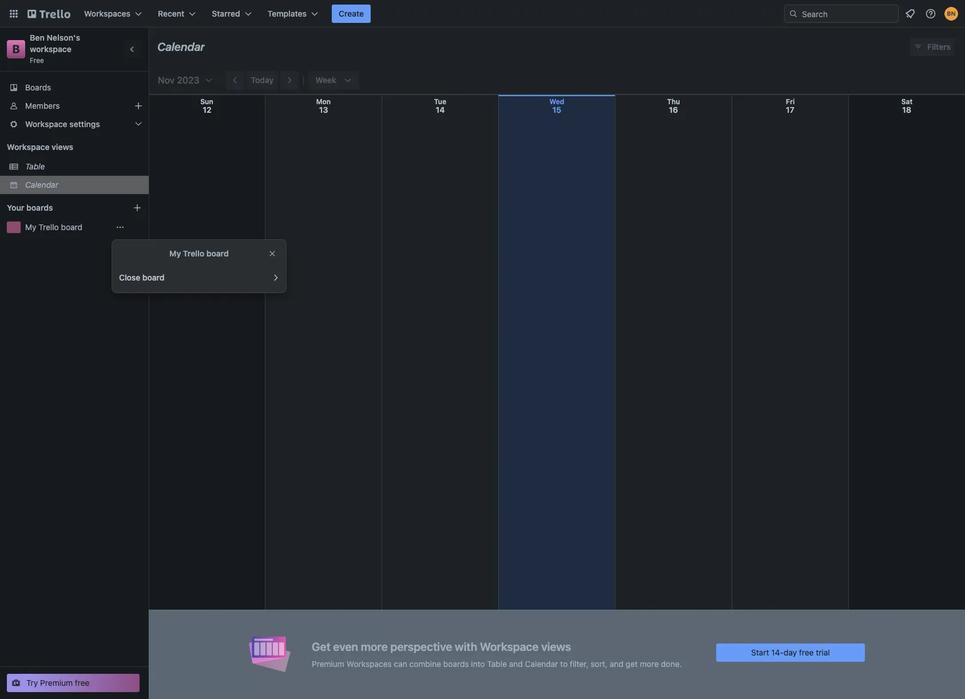 Task type: vqa. For each thing, say whether or not it's contained in the screenshot.
Starred Icon
no



Task type: locate. For each thing, give the bounding box(es) containing it.
free right try
[[75, 678, 90, 688]]

2 horizontal spatial calendar
[[525, 659, 559, 668]]

1 vertical spatial workspaces
[[347, 659, 392, 668]]

with
[[455, 640, 478, 653]]

1 vertical spatial views
[[542, 640, 572, 653]]

premium down get
[[312, 659, 345, 668]]

my down your boards
[[25, 222, 36, 232]]

board
[[61, 222, 83, 232], [207, 248, 229, 258], [143, 273, 165, 282]]

0 vertical spatial board
[[61, 222, 83, 232]]

1 vertical spatial table
[[488, 659, 507, 668]]

calendar down recent popup button
[[157, 40, 205, 53]]

workspaces inside get even more perspective with workspace views premium workspaces can combine boards into table and calendar to filter, sort, and get more done.
[[347, 659, 392, 668]]

tue
[[434, 97, 447, 106]]

workspaces
[[84, 9, 131, 18], [347, 659, 392, 668]]

free
[[800, 647, 814, 657], [75, 678, 90, 688]]

0 horizontal spatial my
[[25, 222, 36, 232]]

board inside close board button
[[143, 273, 165, 282]]

1 horizontal spatial calendar
[[157, 40, 205, 53]]

0 horizontal spatial board
[[61, 222, 83, 232]]

filters button
[[911, 38, 955, 56]]

table link
[[25, 161, 142, 172]]

16
[[670, 105, 679, 115]]

15
[[553, 105, 562, 115]]

today
[[251, 75, 274, 85]]

members link
[[0, 97, 149, 115]]

1 horizontal spatial workspaces
[[347, 659, 392, 668]]

premium right try
[[40, 678, 73, 688]]

trello
[[39, 222, 59, 232], [183, 248, 205, 258]]

0 vertical spatial more
[[361, 640, 388, 653]]

0 horizontal spatial free
[[75, 678, 90, 688]]

workspaces inside popup button
[[84, 9, 131, 18]]

workspace inside get even more perspective with workspace views premium workspaces can combine boards into table and calendar to filter, sort, and get more done.
[[480, 640, 539, 653]]

boards
[[26, 203, 53, 212], [444, 659, 469, 668]]

calendar inside get even more perspective with workspace views premium workspaces can combine boards into table and calendar to filter, sort, and get more done.
[[525, 659, 559, 668]]

0 vertical spatial workspace
[[25, 119, 67, 129]]

primary element
[[0, 0, 966, 27]]

recent
[[158, 9, 185, 18]]

workspace down members
[[25, 119, 67, 129]]

1 vertical spatial premium
[[40, 678, 73, 688]]

14
[[436, 105, 445, 115]]

workspace for workspace views
[[7, 142, 50, 152]]

1 vertical spatial more
[[640, 659, 659, 668]]

1 vertical spatial workspace
[[7, 142, 50, 152]]

1 vertical spatial boards
[[444, 659, 469, 668]]

ben nelson (bennelson96) image
[[945, 7, 959, 21]]

templates button
[[261, 5, 325, 23]]

and right the into
[[510, 659, 523, 668]]

workspace inside popup button
[[25, 119, 67, 129]]

fri
[[787, 97, 795, 106]]

and
[[510, 659, 523, 668], [610, 659, 624, 668]]

calendar up your boards
[[25, 180, 58, 190]]

1 vertical spatial board
[[207, 248, 229, 258]]

start
[[752, 647, 770, 657]]

1 horizontal spatial trello
[[183, 248, 205, 258]]

workspaces up workspace navigation collapse icon
[[84, 9, 131, 18]]

and left get
[[610, 659, 624, 668]]

0 vertical spatial boards
[[26, 203, 53, 212]]

0 vertical spatial free
[[800, 647, 814, 657]]

2 vertical spatial calendar
[[525, 659, 559, 668]]

0 vertical spatial calendar
[[157, 40, 205, 53]]

1 horizontal spatial boards
[[444, 659, 469, 668]]

views inside get even more perspective with workspace views premium workspaces can combine boards into table and calendar to filter, sort, and get more done.
[[542, 640, 572, 653]]

0 vertical spatial my
[[25, 222, 36, 232]]

trello up close board button
[[183, 248, 205, 258]]

sat
[[902, 97, 913, 106]]

boards inside get even more perspective with workspace views premium workspaces can combine boards into table and calendar to filter, sort, and get more done.
[[444, 659, 469, 668]]

week
[[316, 75, 337, 85]]

0 horizontal spatial boards
[[26, 203, 53, 212]]

templates
[[268, 9, 307, 18]]

0 vertical spatial workspaces
[[84, 9, 131, 18]]

0 horizontal spatial table
[[25, 161, 45, 171]]

views down workspace settings
[[52, 142, 73, 152]]

workspace settings
[[25, 119, 100, 129]]

workspaces button
[[77, 5, 149, 23]]

1 vertical spatial my
[[170, 248, 181, 258]]

wed
[[550, 97, 565, 106]]

1 horizontal spatial my
[[170, 248, 181, 258]]

table
[[25, 161, 45, 171], [488, 659, 507, 668]]

12
[[203, 105, 212, 115]]

settings
[[69, 119, 100, 129]]

sort,
[[591, 659, 608, 668]]

board actions menu image
[[116, 223, 125, 232]]

0 horizontal spatial workspaces
[[84, 9, 131, 18]]

board right close on the left top of page
[[143, 273, 165, 282]]

1 horizontal spatial more
[[640, 659, 659, 668]]

create button
[[332, 5, 371, 23]]

0 vertical spatial table
[[25, 161, 45, 171]]

try premium free button
[[7, 674, 140, 692]]

13
[[319, 105, 328, 115]]

filters
[[928, 42, 952, 52]]

1 horizontal spatial free
[[800, 647, 814, 657]]

more right even
[[361, 640, 388, 653]]

get even more perspective with workspace views premium workspaces can combine boards into table and calendar to filter, sort, and get more done.
[[312, 640, 682, 668]]

0 horizontal spatial premium
[[40, 678, 73, 688]]

14-
[[772, 647, 784, 657]]

free right the day on the bottom of the page
[[800, 647, 814, 657]]

my
[[25, 222, 36, 232], [170, 248, 181, 258]]

premium
[[312, 659, 345, 668], [40, 678, 73, 688]]

premium inside get even more perspective with workspace views premium workspaces can combine boards into table and calendar to filter, sort, and get more done.
[[312, 659, 345, 668]]

1 horizontal spatial views
[[542, 640, 572, 653]]

workspaces down even
[[347, 659, 392, 668]]

more
[[361, 640, 388, 653], [640, 659, 659, 668]]

1 horizontal spatial premium
[[312, 659, 345, 668]]

my trello board down your boards with 1 items element
[[25, 222, 83, 232]]

workspace up the into
[[480, 640, 539, 653]]

1 horizontal spatial table
[[488, 659, 507, 668]]

0 vertical spatial my trello board
[[25, 222, 83, 232]]

boards right your
[[26, 203, 53, 212]]

2 vertical spatial workspace
[[480, 640, 539, 653]]

1 horizontal spatial my trello board
[[170, 248, 229, 258]]

more right get
[[640, 659, 659, 668]]

2 vertical spatial board
[[143, 273, 165, 282]]

views up to
[[542, 640, 572, 653]]

my trello board up close board button
[[170, 248, 229, 258]]

views
[[52, 142, 73, 152], [542, 640, 572, 653]]

board down your boards with 1 items element
[[61, 222, 83, 232]]

table right the into
[[488, 659, 507, 668]]

0 horizontal spatial trello
[[39, 222, 59, 232]]

1 horizontal spatial and
[[610, 659, 624, 668]]

0 horizontal spatial calendar
[[25, 180, 58, 190]]

my up close board button
[[170, 248, 181, 258]]

boards down the with
[[444, 659, 469, 668]]

recent button
[[151, 5, 203, 23]]

board up close board button
[[207, 248, 229, 258]]

get
[[312, 640, 331, 653]]

calendar left to
[[525, 659, 559, 668]]

table down workspace views at the left top of the page
[[25, 161, 45, 171]]

1 vertical spatial trello
[[183, 248, 205, 258]]

17
[[787, 105, 795, 115]]

2 and from the left
[[610, 659, 624, 668]]

0 vertical spatial premium
[[312, 659, 345, 668]]

0 horizontal spatial and
[[510, 659, 523, 668]]

sun
[[201, 97, 213, 106]]

boards link
[[0, 78, 149, 97]]

back to home image
[[27, 5, 70, 23]]

0 vertical spatial views
[[52, 142, 73, 152]]

0 horizontal spatial views
[[52, 142, 73, 152]]

my trello board
[[25, 222, 83, 232], [170, 248, 229, 258]]

calendar
[[157, 40, 205, 53], [25, 180, 58, 190], [525, 659, 559, 668]]

1 vertical spatial calendar
[[25, 180, 58, 190]]

workspace settings button
[[0, 115, 149, 133]]

workspace for workspace settings
[[25, 119, 67, 129]]

free inside button
[[75, 678, 90, 688]]

workspace
[[25, 119, 67, 129], [7, 142, 50, 152], [480, 640, 539, 653]]

1 horizontal spatial board
[[143, 273, 165, 282]]

1 vertical spatial free
[[75, 678, 90, 688]]

trello down your boards with 1 items element
[[39, 222, 59, 232]]

members
[[25, 101, 60, 111]]

workspace down workspace settings
[[7, 142, 50, 152]]



Task type: describe. For each thing, give the bounding box(es) containing it.
can
[[394, 659, 408, 668]]

close
[[119, 273, 140, 282]]

b link
[[7, 40, 25, 58]]

to
[[561, 659, 568, 668]]

week button
[[309, 71, 360, 89]]

board inside my trello board link
[[61, 222, 83, 232]]

done.
[[662, 659, 682, 668]]

Calendar text field
[[157, 36, 205, 58]]

my inside my trello board link
[[25, 222, 36, 232]]

try premium free
[[26, 678, 90, 688]]

perspective
[[391, 640, 453, 653]]

1 vertical spatial my trello board
[[170, 248, 229, 258]]

trial
[[817, 647, 831, 657]]

thu
[[668, 97, 681, 106]]

workspace navigation collapse icon image
[[125, 41, 141, 57]]

nelson's
[[47, 33, 80, 42]]

ben nelson's workspace free
[[30, 33, 82, 65]]

nov 2023
[[158, 75, 200, 85]]

free
[[30, 56, 44, 65]]

start 14-day free trial link
[[717, 643, 866, 662]]

nov 2023 button
[[153, 71, 213, 89]]

your boards with 1 items element
[[7, 201, 116, 215]]

2 horizontal spatial board
[[207, 248, 229, 258]]

1 and from the left
[[510, 659, 523, 668]]

combine
[[410, 659, 442, 668]]

add board image
[[133, 203, 142, 212]]

workspace
[[30, 44, 72, 54]]

close board button
[[112, 267, 286, 288]]

0 horizontal spatial more
[[361, 640, 388, 653]]

b
[[12, 42, 20, 56]]

Search field
[[799, 5, 899, 22]]

your boards
[[7, 203, 53, 212]]

premium inside button
[[40, 678, 73, 688]]

ben
[[30, 33, 45, 42]]

my trello board link
[[25, 222, 110, 233]]

0 vertical spatial trello
[[39, 222, 59, 232]]

workspace views
[[7, 142, 73, 152]]

start 14-day free trial
[[752, 647, 831, 657]]

table inside table "link"
[[25, 161, 45, 171]]

your
[[7, 203, 24, 212]]

mon
[[317, 97, 331, 106]]

table inside get even more perspective with workspace views premium workspaces can combine boards into table and calendar to filter, sort, and get more done.
[[488, 659, 507, 668]]

0 notifications image
[[904, 7, 918, 21]]

open information menu image
[[926, 8, 937, 19]]

get
[[626, 659, 638, 668]]

into
[[471, 659, 485, 668]]

starred
[[212, 9, 240, 18]]

ben nelson's workspace link
[[30, 33, 82, 54]]

filter,
[[570, 659, 589, 668]]

0 horizontal spatial my trello board
[[25, 222, 83, 232]]

create
[[339, 9, 364, 18]]

calendar link
[[25, 179, 142, 191]]

even
[[333, 640, 358, 653]]

close popover image
[[268, 249, 277, 258]]

close board
[[119, 273, 165, 282]]

boards
[[25, 82, 51, 92]]

nov
[[158, 75, 175, 85]]

starred button
[[205, 5, 259, 23]]

18
[[903, 105, 912, 115]]

day
[[784, 647, 798, 657]]

today button
[[247, 71, 278, 89]]

2023
[[177, 75, 200, 85]]

try
[[26, 678, 38, 688]]

search image
[[790, 9, 799, 18]]



